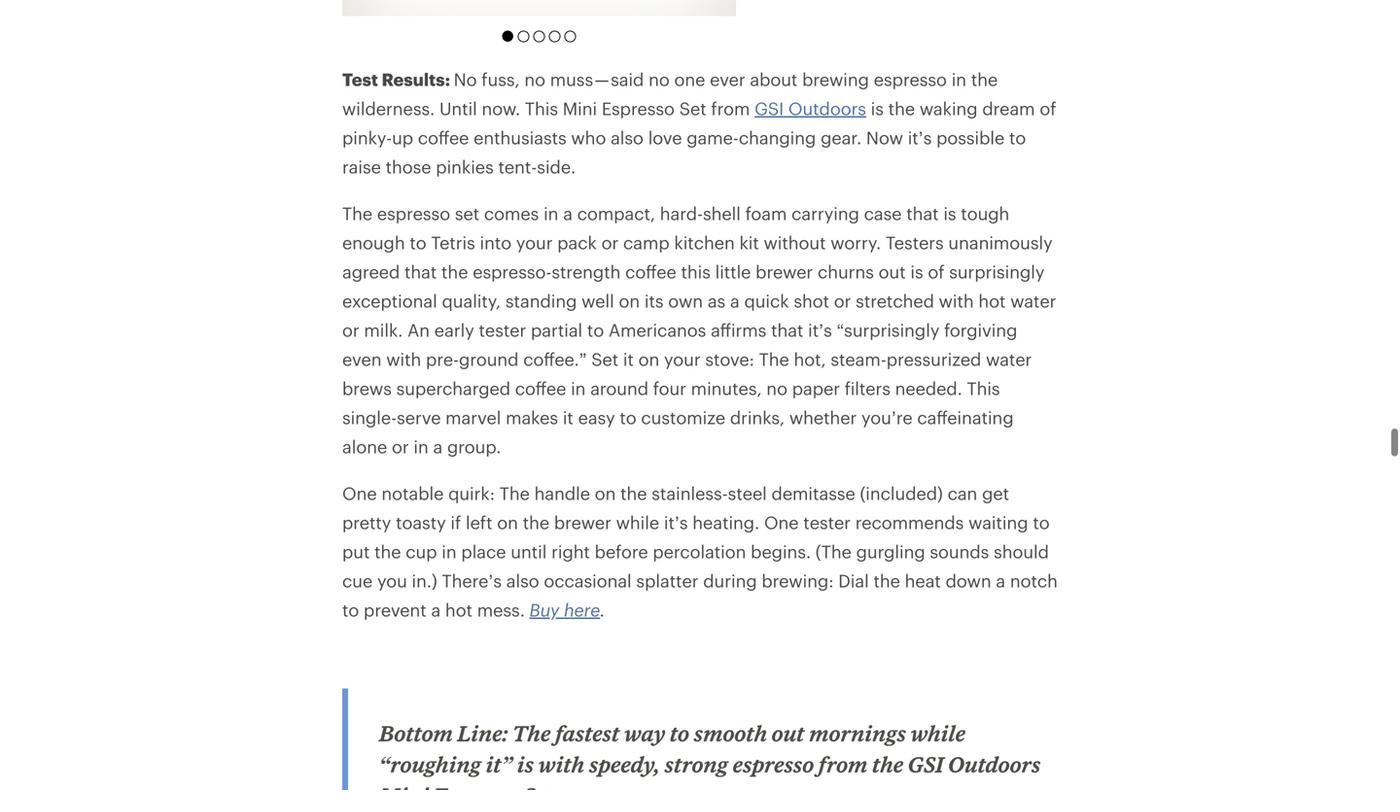 Task type: locate. For each thing, give the bounding box(es) containing it.
mess.
[[477, 600, 525, 620]]

brews
[[342, 378, 392, 399]]

in up waking
[[952, 69, 967, 89]]

1 vertical spatial espresso
[[377, 203, 450, 224]]

churns
[[818, 262, 874, 282]]

around
[[591, 378, 649, 399]]

from down ever
[[711, 98, 750, 119]]

your up four
[[664, 349, 701, 369]]

0 horizontal spatial espresso
[[434, 783, 519, 791]]

little
[[715, 262, 751, 282]]

set down one
[[680, 98, 707, 119]]

a down the in.)
[[431, 600, 441, 620]]

in right cup
[[442, 542, 457, 562]]

ground
[[459, 349, 519, 369]]

tough
[[961, 203, 1010, 224]]

1 horizontal spatial out
[[879, 262, 906, 282]]

ever
[[710, 69, 746, 89]]

with up forgiving
[[939, 291, 974, 311]]

with
[[939, 291, 974, 311], [386, 349, 421, 369], [538, 752, 585, 777]]

1 horizontal spatial coffee
[[515, 378, 566, 399]]

2 vertical spatial the
[[500, 483, 530, 504]]

while inside one notable quirk: the handle on the stainless-steel demitasse (included) can get pretty toasty if left on the brewer while it's heating. one tester recommends waiting to put the cup in place until right before percolation begins. (the gurgling sounds should cue you in.) there's also occasional splatter during brewing: dial the heat down a notch to prevent a hot mess.
[[616, 512, 659, 533]]

1 vertical spatial gsi
[[908, 752, 944, 777]]

if
[[451, 512, 461, 533]]

the inside the espresso set comes in a compact, hard-shell foam carrying case that is tough enough to tetris into your pack or camp kitchen kit without worry. testers unanimously agreed that the espresso-strength coffee this little brewer churns out is of surprisingly exceptional quality, standing well on its own as a quick shot or stretched with hot water or milk. an early tester partial to americanos affirms that it's "surprisingly forgiving even with pre-ground coffee." set it on your stove: the hot, steam-pressurized water brews supercharged coffee in around four minutes, no paper filters needed. this single-serve marvel makes it easy to customize drinks, whether you're caffeinating alone or in a group.
[[442, 262, 468, 282]]

out up stretched
[[879, 262, 906, 282]]

no inside the espresso set comes in a compact, hard-shell foam carrying case that is tough enough to tetris into your pack or camp kitchen kit without worry. testers unanimously agreed that the espresso-strength coffee this little brewer churns out is of surprisingly exceptional quality, standing well on its own as a quick shot or stretched with hot water or milk. an early tester partial to americanos affirms that it's "surprisingly forgiving even with pre-ground coffee." set it on your stove: the hot, steam-pressurized water brews supercharged coffee in around four minutes, no paper filters needed. this single-serve marvel makes it easy to customize drinks, whether you're caffeinating alone or in a group.
[[767, 378, 788, 399]]

now.
[[482, 98, 520, 119]]

2 horizontal spatial no
[[767, 378, 788, 399]]

2 horizontal spatial the
[[759, 349, 789, 369]]

no
[[525, 69, 546, 89], [649, 69, 670, 89], [767, 378, 788, 399]]

results:
[[382, 69, 450, 89]]

the left hot,
[[759, 349, 789, 369]]

get
[[982, 483, 1009, 504]]

supercharged
[[396, 378, 511, 399]]

espresso inside "bottom line: the fastest way to smooth out mornings while "roughing it" is with speedy, strong espresso from the gsi outdoors mini espresso set."
[[733, 752, 814, 777]]

1 horizontal spatial of
[[1040, 98, 1057, 119]]

1 vertical spatial water
[[986, 349, 1032, 369]]

own
[[668, 291, 703, 311]]

brewer up right
[[554, 512, 612, 533]]

place
[[461, 542, 506, 562]]

espresso inside "bottom line: the fastest way to smooth out mornings while "roughing it" is with speedy, strong espresso from the gsi outdoors mini espresso set."
[[434, 783, 519, 791]]

the inside "bottom line: the fastest way to smooth out mornings while "roughing it" is with speedy, strong espresso from the gsi outdoors mini espresso set."
[[872, 752, 904, 777]]

is inside "bottom line: the fastest way to smooth out mornings while "roughing it" is with speedy, strong espresso from the gsi outdoors mini espresso set."
[[517, 752, 534, 777]]

1 vertical spatial coffee
[[625, 262, 677, 282]]

(the
[[816, 542, 852, 562]]

way
[[624, 721, 666, 746]]

brewer down without
[[756, 262, 813, 282]]

kitchen
[[674, 232, 735, 253]]

water down forgiving
[[986, 349, 1032, 369]]

1 horizontal spatial hot
[[979, 291, 1006, 311]]

0 vertical spatial coffee
[[418, 127, 469, 148]]

0 horizontal spatial it
[[563, 407, 574, 428]]

the down tetris
[[442, 262, 468, 282]]

1 horizontal spatial gsi
[[908, 752, 944, 777]]

1 horizontal spatial that
[[771, 320, 804, 340]]

1 vertical spatial hot
[[445, 600, 473, 620]]

paper
[[792, 378, 840, 399]]

coffee."
[[523, 349, 587, 369]]

1 vertical spatial your
[[664, 349, 701, 369]]

with up set.
[[538, 752, 585, 777]]

surprisingly
[[949, 262, 1045, 282]]

1 vertical spatial from
[[819, 752, 868, 777]]

side.
[[537, 157, 576, 177]]

quick
[[744, 291, 789, 311]]

muss—said
[[550, 69, 644, 89]]

until
[[440, 98, 477, 119]]

1 vertical spatial also
[[506, 571, 539, 591]]

1 vertical spatial set
[[591, 349, 619, 369]]

whether
[[790, 407, 857, 428]]

the up dream
[[971, 69, 998, 89]]

0 horizontal spatial set
[[591, 349, 619, 369]]

0 vertical spatial while
[[616, 512, 659, 533]]

heating.
[[693, 512, 760, 533]]

0 vertical spatial mini
[[563, 98, 597, 119]]

a right the as on the top of the page
[[730, 291, 740, 311]]

tester up ground
[[479, 320, 526, 340]]

a right down
[[996, 571, 1006, 591]]

hot,
[[794, 349, 826, 369]]

to down well
[[587, 320, 604, 340]]

0 horizontal spatial it's
[[664, 512, 688, 533]]

one up pretty
[[342, 483, 377, 504]]

dream
[[983, 98, 1035, 119]]

tetris
[[431, 232, 475, 253]]

0 horizontal spatial the
[[342, 203, 373, 224]]

0 vertical spatial the
[[342, 203, 373, 224]]

0 vertical spatial with
[[939, 291, 974, 311]]

1 horizontal spatial one
[[764, 512, 799, 533]]

put
[[342, 542, 370, 562]]

1 vertical spatial brewer
[[554, 512, 612, 533]]

to inside is the waking dream of pinky-up coffee enthusiasts who also love game-changing gear. now it's possible to raise those pinkies tent-side.
[[1010, 127, 1026, 148]]

"roughing
[[379, 752, 481, 777]]

it's down stainless-
[[664, 512, 688, 533]]

the inside one notable quirk: the handle on the stainless-steel demitasse (included) can get pretty toasty if left on the brewer while it's heating. one tester recommends waiting to put the cup in place until right before percolation begins. (the gurgling sounds should cue you in.) there's also occasional splatter during brewing: dial the heat down a notch to prevent a hot mess.
[[500, 483, 530, 504]]

is up now
[[871, 98, 884, 119]]

buy here link
[[530, 600, 600, 620]]

this inside the espresso set comes in a compact, hard-shell foam carrying case that is tough enough to tetris into your pack or camp kitchen kit without worry. testers unanimously agreed that the espresso-strength coffee this little brewer churns out is of surprisingly exceptional quality, standing well on its own as a quick shot or stretched with hot water or milk. an early tester partial to americanos affirms that it's "surprisingly forgiving even with pre-ground coffee." set it on your stove: the hot, steam-pressurized water brews supercharged coffee in around four minutes, no paper filters needed. this single-serve marvel makes it easy to customize drinks, whether you're caffeinating alone or in a group.
[[967, 378, 1000, 399]]

0 horizontal spatial while
[[616, 512, 659, 533]]

1 vertical spatial of
[[928, 262, 945, 282]]

should
[[994, 542, 1049, 562]]

to down dream
[[1010, 127, 1026, 148]]

espresso inside no fuss, no muss—said no one ever about brewing espresso in the wilderness. until now. this mini espresso set from
[[602, 98, 675, 119]]

the
[[342, 203, 373, 224], [759, 349, 789, 369], [500, 483, 530, 504]]

0 horizontal spatial tester
[[479, 320, 526, 340]]

strength
[[552, 262, 621, 282]]

coffee up its
[[625, 262, 677, 282]]

2 vertical spatial with
[[538, 752, 585, 777]]

that down the quick
[[771, 320, 804, 340]]

outdoors
[[789, 98, 866, 119], [949, 752, 1041, 777]]

0 horizontal spatial hot
[[445, 600, 473, 620]]

espresso up love
[[602, 98, 675, 119]]

set up around
[[591, 349, 619, 369]]

or down the churns at the top of the page
[[834, 291, 851, 311]]

of right dream
[[1040, 98, 1057, 119]]

early
[[435, 320, 474, 340]]

0 horizontal spatial out
[[772, 721, 805, 746]]

you
[[377, 571, 407, 591]]

it's down shot
[[808, 320, 832, 340]]

1 horizontal spatial it
[[623, 349, 634, 369]]

raise
[[342, 157, 381, 177]]

one up begins.
[[764, 512, 799, 533]]

it up around
[[623, 349, 634, 369]]

espresso down the those
[[377, 203, 450, 224]]

can
[[948, 483, 978, 504]]

2 horizontal spatial that
[[907, 203, 939, 224]]

hot down surprisingly
[[979, 291, 1006, 311]]

tester up (the
[[804, 512, 851, 533]]

1 vertical spatial that
[[405, 262, 437, 282]]

makes
[[506, 407, 558, 428]]

hot inside one notable quirk: the handle on the stainless-steel demitasse (included) can get pretty toasty if left on the brewer while it's heating. one tester recommends waiting to put the cup in place until right before percolation begins. (the gurgling sounds should cue you in.) there's also occasional splatter during brewing: dial the heat down a notch to prevent a hot mess.
[[445, 600, 473, 620]]

mini down "roughing
[[379, 783, 429, 791]]

also inside is the waking dream of pinky-up coffee enthusiasts who also love game-changing gear. now it's possible to raise those pinkies tent-side.
[[611, 127, 644, 148]]

mini up who
[[563, 98, 597, 119]]

0 horizontal spatial espresso
[[377, 203, 450, 224]]

0 vertical spatial this
[[525, 98, 558, 119]]

your up espresso-
[[516, 232, 553, 253]]

espresso inside the espresso set comes in a compact, hard-shell foam carrying case that is tough enough to tetris into your pack or camp kitchen kit without worry. testers unanimously agreed that the espresso-strength coffee this little brewer churns out is of surprisingly exceptional quality, standing well on its own as a quick shot or stretched with hot water or milk. an early tester partial to americanos affirms that it's "surprisingly forgiving even with pre-ground coffee." set it on your stove: the hot, steam-pressurized water brews supercharged coffee in around four minutes, no paper filters needed. this single-serve marvel makes it easy to customize drinks, whether you're caffeinating alone or in a group.
[[377, 203, 450, 224]]

0 vertical spatial gsi
[[755, 98, 784, 119]]

needed.
[[895, 378, 963, 399]]

2 horizontal spatial with
[[939, 291, 974, 311]]

that up exceptional
[[405, 262, 437, 282]]

of inside is the waking dream of pinky-up coffee enthusiasts who also love game-changing gear. now it's possible to raise those pinkies tent-side.
[[1040, 98, 1057, 119]]

espresso
[[602, 98, 675, 119], [434, 783, 519, 791]]

of inside the espresso set comes in a compact, hard-shell foam carrying case that is tough enough to tetris into your pack or camp kitchen kit without worry. testers unanimously agreed that the espresso-strength coffee this little brewer churns out is of surprisingly exceptional quality, standing well on its own as a quick shot or stretched with hot water or milk. an early tester partial to americanos affirms that it's "surprisingly forgiving even with pre-ground coffee." set it on your stove: the hot, steam-pressurized water brews supercharged coffee in around four minutes, no paper filters needed. this single-serve marvel makes it easy to customize drinks, whether you're caffeinating alone or in a group.
[[928, 262, 945, 282]]

gsi outdoors link
[[755, 98, 866, 119]]

it"
[[486, 752, 513, 777]]

the up enough
[[342, 203, 373, 224]]

gsi
[[755, 98, 784, 119], [908, 752, 944, 777]]

also left love
[[611, 127, 644, 148]]

this up caffeinating
[[967, 378, 1000, 399]]

0 horizontal spatial also
[[506, 571, 539, 591]]

1 horizontal spatial espresso
[[733, 752, 814, 777]]

set inside no fuss, no muss—said no one ever about brewing espresso in the wilderness. until now. this mini espresso set from
[[680, 98, 707, 119]]

this up enthusiasts
[[525, 98, 558, 119]]

the down mornings
[[872, 752, 904, 777]]

1 horizontal spatial from
[[819, 752, 868, 777]]

in inside no fuss, no muss—said no one ever about brewing espresso in the wilderness. until now. this mini espresso set from
[[952, 69, 967, 89]]

1 horizontal spatial the
[[500, 483, 530, 504]]

no up drinks,
[[767, 378, 788, 399]]

its
[[645, 291, 664, 311]]

1 horizontal spatial your
[[664, 349, 701, 369]]

2 vertical spatial coffee
[[515, 378, 566, 399]]

of down testers
[[928, 262, 945, 282]]

espresso up waking
[[874, 69, 947, 89]]

with down "an"
[[386, 349, 421, 369]]

1 horizontal spatial outdoors
[[949, 752, 1041, 777]]

no right fuss,
[[525, 69, 546, 89]]

1 horizontal spatial with
[[538, 752, 585, 777]]

0 vertical spatial outdoors
[[789, 98, 866, 119]]

0 horizontal spatial coffee
[[418, 127, 469, 148]]

that
[[907, 203, 939, 224], [405, 262, 437, 282], [771, 320, 804, 340]]

0 horizontal spatial with
[[386, 349, 421, 369]]

love
[[648, 127, 682, 148]]

1 horizontal spatial mini
[[563, 98, 597, 119]]

out inside "bottom line: the fastest way to smooth out mornings while "roughing it" is with speedy, strong espresso from the gsi outdoors mini espresso set."
[[772, 721, 805, 746]]

also inside one notable quirk: the handle on the stainless-steel demitasse (included) can get pretty toasty if left on the brewer while it's heating. one tester recommends waiting to put the cup in place until right before percolation begins. (the gurgling sounds should cue you in.) there's also occasional splatter during brewing: dial the heat down a notch to prevent a hot mess.
[[506, 571, 539, 591]]

it left easy at the left
[[563, 407, 574, 428]]

hot down there's
[[445, 600, 473, 620]]

on down americanos
[[639, 349, 660, 369]]

2 horizontal spatial coffee
[[625, 262, 677, 282]]

1 horizontal spatial no
[[649, 69, 670, 89]]

foam
[[746, 203, 787, 224]]

tester inside one notable quirk: the handle on the stainless-steel demitasse (included) can get pretty toasty if left on the brewer while it's heating. one tester recommends waiting to put the cup in place until right before percolation begins. (the gurgling sounds should cue you in.) there's also occasional splatter during brewing: dial the heat down a notch to prevent a hot mess.
[[804, 512, 851, 533]]

exceptional
[[342, 291, 437, 311]]

1 vertical spatial tester
[[804, 512, 851, 533]]

tent-
[[498, 157, 537, 177]]

0 vertical spatial set
[[680, 98, 707, 119]]

0 vertical spatial brewer
[[756, 262, 813, 282]]

test
[[342, 69, 378, 89]]

0 horizontal spatial this
[[525, 98, 558, 119]]

set
[[680, 98, 707, 119], [591, 349, 619, 369]]

espresso down smooth
[[733, 752, 814, 777]]

set inside the espresso set comes in a compact, hard-shell foam carrying case that is tough enough to tetris into your pack or camp kitchen kit without worry. testers unanimously agreed that the espresso-strength coffee this little brewer churns out is of surprisingly exceptional quality, standing well on its own as a quick shot or stretched with hot water or milk. an early tester partial to americanos affirms that it's "surprisingly forgiving even with pre-ground coffee." set it on your stove: the hot, steam-pressurized water brews supercharged coffee in around four minutes, no paper filters needed. this single-serve marvel makes it easy to customize drinks, whether you're caffeinating alone or in a group.
[[591, 349, 619, 369]]

coffee down 'until'
[[418, 127, 469, 148]]

coffee
[[418, 127, 469, 148], [625, 262, 677, 282], [515, 378, 566, 399]]

1 horizontal spatial this
[[967, 378, 1000, 399]]

water down surprisingly
[[1011, 291, 1057, 311]]

in
[[952, 69, 967, 89], [544, 203, 559, 224], [571, 378, 586, 399], [414, 437, 429, 457], [442, 542, 457, 562]]

to right "way"
[[670, 721, 689, 746]]

2 vertical spatial that
[[771, 320, 804, 340]]

0 horizontal spatial one
[[342, 483, 377, 504]]

out right smooth
[[772, 721, 805, 746]]

2 horizontal spatial it's
[[908, 127, 932, 148]]

0 vertical spatial of
[[1040, 98, 1057, 119]]

coffee up "makes"
[[515, 378, 566, 399]]

on
[[619, 291, 640, 311], [639, 349, 660, 369], [595, 483, 616, 504], [497, 512, 518, 533]]

possible
[[937, 127, 1005, 148]]

while right mornings
[[911, 721, 966, 746]]

from inside no fuss, no muss—said no one ever about brewing espresso in the wilderness. until now. this mini espresso set from
[[711, 98, 750, 119]]

out
[[879, 262, 906, 282], [772, 721, 805, 746]]

of
[[1040, 98, 1057, 119], [928, 262, 945, 282]]

while up before
[[616, 512, 659, 533]]

0 vertical spatial from
[[711, 98, 750, 119]]

0 horizontal spatial of
[[928, 262, 945, 282]]

image carousel region
[[342, 0, 736, 47]]

0 vertical spatial out
[[879, 262, 906, 282]]

1 horizontal spatial brewer
[[756, 262, 813, 282]]

1 horizontal spatial it's
[[808, 320, 832, 340]]

0 vertical spatial hot
[[979, 291, 1006, 311]]

1 horizontal spatial while
[[911, 721, 966, 746]]

also down 'until'
[[506, 571, 539, 591]]

1 vertical spatial out
[[772, 721, 805, 746]]

0 vertical spatial espresso
[[874, 69, 947, 89]]

it's
[[908, 127, 932, 148], [808, 320, 832, 340], [664, 512, 688, 533]]

even
[[342, 349, 382, 369]]

0 horizontal spatial mini
[[379, 783, 429, 791]]

1 vertical spatial while
[[911, 721, 966, 746]]

from down mornings
[[819, 752, 868, 777]]

mini inside "bottom line: the fastest way to smooth out mornings while "roughing it" is with speedy, strong espresso from the gsi outdoors mini espresso set."
[[379, 783, 429, 791]]

in up pack
[[544, 203, 559, 224]]

hard-
[[660, 203, 703, 224]]

1 vertical spatial espresso
[[434, 783, 519, 791]]

0 vertical spatial espresso
[[602, 98, 675, 119]]

1 vertical spatial with
[[386, 349, 421, 369]]

1 vertical spatial outdoors
[[949, 752, 1041, 777]]

is down testers
[[911, 262, 924, 282]]

the inside no fuss, no muss—said no one ever about brewing espresso in the wilderness. until now. this mini espresso set from
[[971, 69, 998, 89]]

that up testers
[[907, 203, 939, 224]]

the right the quirk:
[[500, 483, 530, 504]]

to
[[1010, 127, 1026, 148], [410, 232, 427, 253], [587, 320, 604, 340], [620, 407, 637, 428], [1033, 512, 1050, 533], [342, 600, 359, 620], [670, 721, 689, 746]]

0 vertical spatial also
[[611, 127, 644, 148]]

affirms
[[711, 320, 767, 340]]

tester
[[479, 320, 526, 340], [804, 512, 851, 533]]

is right it"
[[517, 752, 534, 777]]

it's right now
[[908, 127, 932, 148]]

tester inside the espresso set comes in a compact, hard-shell foam carrying case that is tough enough to tetris into your pack or camp kitchen kit without worry. testers unanimously agreed that the espresso-strength coffee this little brewer churns out is of surprisingly exceptional quality, standing well on its own as a quick shot or stretched with hot water or milk. an early tester partial to americanos affirms that it's "surprisingly forgiving even with pre-ground coffee." set it on your stove: the hot, steam-pressurized water brews supercharged coffee in around four minutes, no paper filters needed. this single-serve marvel makes it easy to customize drinks, whether you're caffeinating alone or in a group.
[[479, 320, 526, 340]]

0 horizontal spatial brewer
[[554, 512, 612, 533]]

0 vertical spatial it's
[[908, 127, 932, 148]]

the up now
[[889, 98, 915, 119]]

from
[[711, 98, 750, 119], [819, 752, 868, 777]]

cue
[[342, 571, 373, 591]]

left
[[466, 512, 493, 533]]

2 vertical spatial it's
[[664, 512, 688, 533]]

no left one
[[649, 69, 670, 89]]

1 horizontal spatial also
[[611, 127, 644, 148]]

pinkies
[[436, 157, 494, 177]]

1 vertical spatial mini
[[379, 783, 429, 791]]

espresso down it"
[[434, 783, 519, 791]]

occasional
[[544, 571, 632, 591]]

0 horizontal spatial from
[[711, 98, 750, 119]]

2 vertical spatial espresso
[[733, 752, 814, 777]]

1 horizontal spatial set
[[680, 98, 707, 119]]



Task type: describe. For each thing, give the bounding box(es) containing it.
espresso-
[[473, 262, 552, 282]]

pressurized
[[887, 349, 982, 369]]

drinks,
[[730, 407, 785, 428]]

brewing:
[[762, 571, 834, 591]]

0 vertical spatial it
[[623, 349, 634, 369]]

gear.
[[821, 127, 862, 148]]

1 vertical spatial one
[[764, 512, 799, 533]]

1 vertical spatial it
[[563, 407, 574, 428]]

in up easy at the left
[[571, 378, 586, 399]]

stainless-
[[652, 483, 728, 504]]

the left stainless-
[[621, 483, 647, 504]]

it's inside the espresso set comes in a compact, hard-shell foam carrying case that is tough enough to tetris into your pack or camp kitchen kit without worry. testers unanimously agreed that the espresso-strength coffee this little brewer churns out is of surprisingly exceptional quality, standing well on its own as a quick shot or stretched with hot water or milk. an early tester partial to americanos affirms that it's "surprisingly forgiving even with pre-ground coffee." set it on your stove: the hot, steam-pressurized water brews supercharged coffee in around four minutes, no paper filters needed. this single-serve marvel makes it easy to customize drinks, whether you're caffeinating alone or in a group.
[[808, 320, 832, 340]]

serve
[[397, 407, 441, 428]]

as
[[708, 291, 726, 311]]

out inside the espresso set comes in a compact, hard-shell foam carrying case that is tough enough to tetris into your pack or camp kitchen kit without worry. testers unanimously agreed that the espresso-strength coffee this little brewer churns out is of surprisingly exceptional quality, standing well on its own as a quick shot or stretched with hot water or milk. an early tester partial to americanos affirms that it's "surprisingly forgiving even with pre-ground coffee." set it on your stove: the hot, steam-pressurized water brews supercharged coffee in around four minutes, no paper filters needed. this single-serve marvel makes it easy to customize drinks, whether you're caffeinating alone or in a group.
[[879, 262, 906, 282]]

or up the even at the left top
[[342, 320, 359, 340]]

no fuss, no muss—said no one ever about brewing espresso in the wilderness. until now. this mini espresso set from
[[342, 69, 998, 119]]

testers
[[886, 232, 944, 253]]

0 vertical spatial that
[[907, 203, 939, 224]]

gsi inside "bottom line: the fastest way to smooth out mornings while "roughing it" is with speedy, strong espresso from the gsi outdoors mini espresso set."
[[908, 752, 944, 777]]

filters
[[845, 378, 891, 399]]

this inside no fuss, no muss—said no one ever about brewing espresso in the wilderness. until now. this mini espresso set from
[[525, 98, 558, 119]]

caffeinating
[[917, 407, 1014, 428]]

the inside is the waking dream of pinky-up coffee enthusiasts who also love game-changing gear. now it's possible to raise those pinkies tent-side.
[[889, 98, 915, 119]]

a down serve
[[433, 437, 443, 457]]

notable
[[382, 483, 444, 504]]

test results:
[[342, 69, 454, 89]]

prevent
[[364, 600, 427, 620]]

partial
[[531, 320, 583, 340]]

on right left
[[497, 512, 518, 533]]

0 horizontal spatial gsi
[[755, 98, 784, 119]]

0 vertical spatial one
[[342, 483, 377, 504]]

customize
[[641, 407, 726, 428]]

steel
[[728, 483, 767, 504]]

to inside "bottom line: the fastest way to smooth out mornings while "roughing it" is with speedy, strong espresso from the gsi outdoors mini espresso set."
[[670, 721, 689, 746]]

kit
[[740, 232, 759, 253]]

from inside "bottom line: the fastest way to smooth out mornings while "roughing it" is with speedy, strong espresso from the gsi outdoors mini espresso set."
[[819, 752, 868, 777]]

begins.
[[751, 542, 811, 562]]

standing
[[506, 291, 577, 311]]

right
[[552, 542, 590, 562]]

cup
[[406, 542, 437, 562]]

about
[[750, 69, 798, 89]]

one
[[674, 69, 705, 89]]

marvel
[[446, 407, 501, 428]]

compact,
[[577, 203, 655, 224]]

hot inside the espresso set comes in a compact, hard-shell foam carrying case that is tough enough to tetris into your pack or camp kitchen kit without worry. testers unanimously agreed that the espresso-strength coffee this little brewer churns out is of surprisingly exceptional quality, standing well on its own as a quick shot or stretched with hot water or milk. an early tester partial to americanos affirms that it's "surprisingly forgiving even with pre-ground coffee." set it on your stove: the hot, steam-pressurized water brews supercharged coffee in around four minutes, no paper filters needed. this single-serve marvel makes it easy to customize drinks, whether you're caffeinating alone or in a group.
[[979, 291, 1006, 311]]

bottom line: the fastest way to smooth out mornings while "roughing it" is with speedy, strong espresso from the gsi outdoors mini espresso set.
[[379, 721, 1041, 791]]

sounds
[[930, 542, 989, 562]]

enough
[[342, 232, 405, 253]]

"surprisingly
[[837, 320, 940, 340]]

0 horizontal spatial that
[[405, 262, 437, 282]]

it's inside one notable quirk: the handle on the stainless-steel demitasse (included) can get pretty toasty if left on the brewer while it's heating. one tester recommends waiting to put the cup in place until right before percolation begins. (the gurgling sounds should cue you in.) there's also occasional splatter during brewing: dial the heat down a notch to prevent a hot mess.
[[664, 512, 688, 533]]

game-
[[687, 127, 739, 148]]

in down serve
[[414, 437, 429, 457]]

easy
[[578, 407, 615, 428]]

in.)
[[412, 571, 437, 591]]

set.
[[524, 783, 560, 791]]

it's inside is the waking dream of pinky-up coffee enthusiasts who also love game-changing gear. now it's possible to raise those pinkies tent-side.
[[908, 127, 932, 148]]

a up pack
[[563, 203, 573, 224]]

while inside "bottom line: the fastest way to smooth out mornings while "roughing it" is with speedy, strong espresso from the gsi outdoors mini espresso set."
[[911, 721, 966, 746]]

heat
[[905, 571, 941, 591]]

wilderness.
[[342, 98, 435, 119]]

espresso inside no fuss, no muss—said no one ever about brewing espresso in the wilderness. until now. this mini espresso set from
[[874, 69, 947, 89]]

1 vertical spatial the
[[759, 349, 789, 369]]

carrying
[[792, 203, 860, 224]]

mini inside no fuss, no muss—said no one ever about brewing espresso in the wilderness. until now. this mini espresso set from
[[563, 98, 597, 119]]

strong
[[665, 752, 729, 777]]

fastest
[[555, 721, 620, 746]]

quirk:
[[448, 483, 495, 504]]

quality,
[[442, 291, 501, 311]]

brewing
[[802, 69, 869, 89]]

brewer inside one notable quirk: the handle on the stainless-steel demitasse (included) can get pretty toasty if left on the brewer while it's heating. one tester recommends waiting to put the cup in place until right before percolation begins. (the gurgling sounds should cue you in.) there's also occasional splatter during brewing: dial the heat down a notch to prevent a hot mess.
[[554, 512, 612, 533]]

now
[[866, 127, 903, 148]]

line: the
[[458, 721, 551, 746]]

0 horizontal spatial outdoors
[[789, 98, 866, 119]]

the up you
[[375, 542, 401, 562]]

smooth
[[694, 721, 767, 746]]

recommends
[[856, 512, 964, 533]]

alone
[[342, 437, 387, 457]]

coffee inside is the waking dream of pinky-up coffee enthusiasts who also love game-changing gear. now it's possible to raise those pinkies tent-side.
[[418, 127, 469, 148]]

case
[[864, 203, 902, 224]]

on left its
[[619, 291, 640, 311]]

camp
[[623, 232, 670, 253]]

is inside is the waking dream of pinky-up coffee enthusiasts who also love game-changing gear. now it's possible to raise those pinkies tent-side.
[[871, 98, 884, 119]]

single-
[[342, 407, 397, 428]]

those
[[386, 157, 431, 177]]

milk.
[[364, 320, 403, 340]]

to down around
[[620, 407, 637, 428]]

is left tough
[[944, 203, 957, 224]]

waking
[[920, 98, 978, 119]]

shell
[[703, 203, 741, 224]]

0 horizontal spatial no
[[525, 69, 546, 89]]

outdoors inside "bottom line: the fastest way to smooth out mornings while "roughing it" is with speedy, strong espresso from the gsi outdoors mini espresso set."
[[949, 752, 1041, 777]]

there's
[[442, 571, 502, 591]]

with inside "bottom line: the fastest way to smooth out mornings while "roughing it" is with speedy, strong espresso from the gsi outdoors mini espresso set."
[[538, 752, 585, 777]]

percolation
[[653, 542, 746, 562]]

in inside one notable quirk: the handle on the stainless-steel demitasse (included) can get pretty toasty if left on the brewer while it's heating. one tester recommends waiting to put the cup in place until right before percolation begins. (the gurgling sounds should cue you in.) there's also occasional splatter during brewing: dial the heat down a notch to prevent a hot mess.
[[442, 542, 457, 562]]

gurgling
[[856, 542, 926, 562]]

.
[[600, 600, 605, 620]]

here
[[564, 600, 600, 620]]

0 vertical spatial your
[[516, 232, 553, 253]]

stretched
[[856, 291, 934, 311]]

pre-
[[426, 349, 459, 369]]

fuss,
[[482, 69, 520, 89]]

changing
[[739, 127, 816, 148]]

shot
[[794, 291, 830, 311]]

pretty
[[342, 512, 391, 533]]

one notable quirk: the handle on the stainless-steel demitasse (included) can get pretty toasty if left on the brewer while it's heating. one tester recommends waiting to put the cup in place until right before percolation begins. (the gurgling sounds should cue you in.) there's also occasional splatter during brewing: dial the heat down a notch to prevent a hot mess.
[[342, 483, 1058, 620]]

handle
[[535, 483, 590, 504]]

the espresso set comes in a compact, hard-shell foam carrying case that is tough enough to tetris into your pack or camp kitchen kit without worry. testers unanimously agreed that the espresso-strength coffee this little brewer churns out is of surprisingly exceptional quality, standing well on its own as a quick shot or stretched with hot water or milk. an early tester partial to americanos affirms that it's "surprisingly forgiving even with pre-ground coffee." set it on your stove: the hot, steam-pressurized water brews supercharged coffee in around four minutes, no paper filters needed. this single-serve marvel makes it easy to customize drinks, whether you're caffeinating alone or in a group.
[[342, 203, 1057, 457]]

the down "gurgling"
[[874, 571, 900, 591]]

buy here .
[[530, 600, 605, 620]]

to down cue
[[342, 600, 359, 620]]

brewer inside the espresso set comes in a compact, hard-shell foam carrying case that is tough enough to tetris into your pack or camp kitchen kit without worry. testers unanimously agreed that the espresso-strength coffee this little brewer churns out is of surprisingly exceptional quality, standing well on its own as a quick shot or stretched with hot water or milk. an early tester partial to americanos affirms that it's "surprisingly forgiving even with pre-ground coffee." set it on your stove: the hot, steam-pressurized water brews supercharged coffee in around four minutes, no paper filters needed. this single-serve marvel makes it easy to customize drinks, whether you're caffeinating alone or in a group.
[[756, 262, 813, 282]]

unanimously
[[949, 232, 1053, 253]]

or down serve
[[392, 437, 409, 457]]

to left tetris
[[410, 232, 427, 253]]

splatter
[[636, 571, 699, 591]]

or down compact,
[[602, 232, 619, 253]]

to up should
[[1033, 512, 1050, 533]]

an
[[408, 320, 430, 340]]

on right handle
[[595, 483, 616, 504]]

without
[[764, 232, 826, 253]]

bottom
[[379, 721, 453, 746]]

who
[[571, 127, 606, 148]]

the up 'until'
[[523, 512, 550, 533]]

four
[[653, 378, 687, 399]]

stove:
[[705, 349, 755, 369]]

this
[[681, 262, 711, 282]]

0 vertical spatial water
[[1011, 291, 1057, 311]]



Task type: vqa. For each thing, say whether or not it's contained in the screenshot.
Shop link
no



